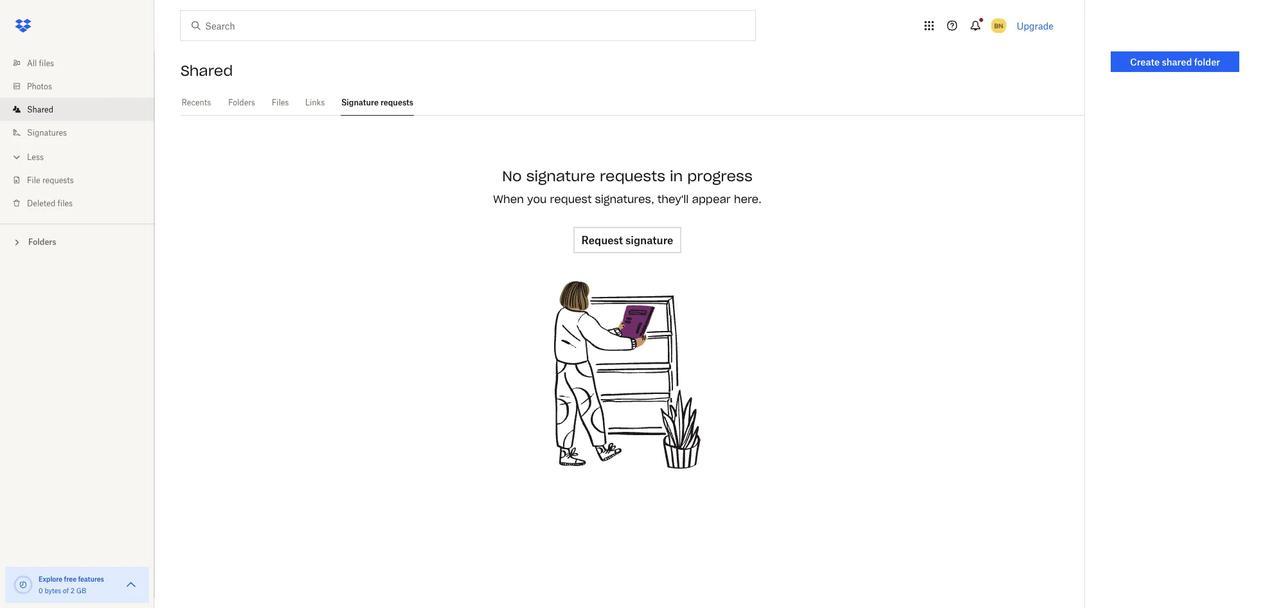 Task type: vqa. For each thing, say whether or not it's contained in the screenshot.
topmost Folders
yes



Task type: locate. For each thing, give the bounding box(es) containing it.
list
[[0, 44, 154, 224]]

signatures link
[[10, 121, 154, 144]]

when you request signatures, they'll appear here.
[[493, 193, 762, 206]]

request signature
[[582, 234, 674, 246]]

folder
[[1195, 56, 1221, 67]]

shared inside list item
[[27, 104, 53, 114]]

folders
[[228, 98, 255, 107], [28, 237, 56, 247]]

0 horizontal spatial shared
[[27, 104, 53, 114]]

folders link
[[227, 90, 256, 114]]

0 vertical spatial shared
[[181, 62, 233, 80]]

shared
[[1162, 56, 1192, 67]]

in
[[670, 167, 683, 185]]

features
[[78, 575, 104, 583]]

appear
[[692, 193, 731, 206]]

requests right the 'signature'
[[381, 98, 414, 107]]

signatures
[[27, 128, 67, 137]]

you
[[527, 193, 547, 206]]

shared
[[181, 62, 233, 80], [27, 104, 53, 114]]

shared down photos
[[27, 104, 53, 114]]

signature
[[527, 167, 595, 185], [626, 234, 674, 246]]

shared list item
[[0, 98, 154, 121]]

quota usage element
[[13, 575, 33, 595]]

requests up when you request signatures, they'll appear here.
[[600, 167, 666, 185]]

1 vertical spatial signature
[[626, 234, 674, 246]]

files link
[[271, 90, 289, 114]]

deleted
[[27, 198, 55, 208]]

upgrade link
[[1017, 20, 1054, 31]]

0 horizontal spatial signature
[[527, 167, 595, 185]]

0 vertical spatial signature
[[527, 167, 595, 185]]

signature
[[341, 98, 379, 107]]

1 horizontal spatial signature
[[626, 234, 674, 246]]

0 horizontal spatial folders
[[28, 237, 56, 247]]

0 horizontal spatial requests
[[42, 175, 74, 185]]

1 horizontal spatial folders
[[228, 98, 255, 107]]

1 horizontal spatial files
[[58, 198, 73, 208]]

deleted files
[[27, 198, 73, 208]]

files right deleted
[[58, 198, 73, 208]]

1 horizontal spatial shared
[[181, 62, 233, 80]]

no signature requests in progress
[[502, 167, 753, 185]]

shared link
[[10, 98, 154, 121]]

photos
[[27, 81, 52, 91]]

all files
[[27, 58, 54, 68]]

0 vertical spatial folders
[[228, 98, 255, 107]]

requests for file requests
[[42, 175, 74, 185]]

shared up the recents link
[[181, 62, 233, 80]]

all files link
[[10, 51, 154, 75]]

when
[[493, 193, 524, 206]]

upgrade
[[1017, 20, 1054, 31]]

create
[[1130, 56, 1160, 67]]

1 horizontal spatial requests
[[381, 98, 414, 107]]

deleted files link
[[10, 192, 154, 215]]

signature requests
[[341, 98, 414, 107]]

create shared folder
[[1130, 56, 1221, 67]]

requests right file
[[42, 175, 74, 185]]

0 horizontal spatial files
[[39, 58, 54, 68]]

1 vertical spatial files
[[58, 198, 73, 208]]

1 vertical spatial folders
[[28, 237, 56, 247]]

signature up request
[[527, 167, 595, 185]]

files right all
[[39, 58, 54, 68]]

requests inside list
[[42, 175, 74, 185]]

request signature button
[[574, 227, 681, 253]]

free
[[64, 575, 77, 583]]

folders left files
[[228, 98, 255, 107]]

files
[[39, 58, 54, 68], [58, 198, 73, 208]]

0 vertical spatial files
[[39, 58, 54, 68]]

signature down when you request signatures, they'll appear here.
[[626, 234, 674, 246]]

tab list
[[181, 90, 1085, 116]]

requests
[[381, 98, 414, 107], [600, 167, 666, 185], [42, 175, 74, 185]]

create shared folder button
[[1111, 51, 1240, 72]]

dropbox image
[[10, 13, 36, 39]]

folders button
[[0, 232, 154, 251]]

1 vertical spatial shared
[[27, 104, 53, 114]]

of
[[63, 587, 69, 595]]

folders down deleted
[[28, 237, 56, 247]]

2 horizontal spatial requests
[[600, 167, 666, 185]]

signature inside button
[[626, 234, 674, 246]]

signatures,
[[595, 193, 654, 206]]

signature for request
[[626, 234, 674, 246]]



Task type: describe. For each thing, give the bounding box(es) containing it.
illustration of an empty shelf image
[[531, 279, 724, 472]]

recents
[[182, 98, 211, 107]]

folders inside button
[[28, 237, 56, 247]]

all
[[27, 58, 37, 68]]

file requests link
[[10, 168, 154, 192]]

explore free features 0 bytes of 2 gb
[[39, 575, 104, 595]]

folders inside tab list
[[228, 98, 255, 107]]

files for deleted files
[[58, 198, 73, 208]]

recents link
[[181, 90, 212, 114]]

signature requests link
[[341, 90, 414, 114]]

list containing all files
[[0, 44, 154, 224]]

requests for signature requests
[[381, 98, 414, 107]]

tab list containing recents
[[181, 90, 1085, 116]]

request
[[550, 193, 592, 206]]

explore
[[39, 575, 62, 583]]

signature for no
[[527, 167, 595, 185]]

no
[[502, 167, 522, 185]]

file
[[27, 175, 40, 185]]

less
[[27, 152, 44, 162]]

progress
[[688, 167, 753, 185]]

they'll
[[658, 193, 689, 206]]

links
[[305, 98, 325, 107]]

0
[[39, 587, 43, 595]]

request
[[582, 234, 623, 246]]

file requests
[[27, 175, 74, 185]]

Search in folder "Dropbox" text field
[[205, 19, 729, 33]]

files for all files
[[39, 58, 54, 68]]

photos link
[[10, 75, 154, 98]]

bn
[[995, 22, 1003, 30]]

gb
[[76, 587, 86, 595]]

bytes
[[45, 587, 61, 595]]

here.
[[734, 193, 762, 206]]

bn button
[[989, 15, 1009, 36]]

2
[[71, 587, 75, 595]]

links link
[[305, 90, 325, 114]]

less image
[[10, 151, 23, 164]]

files
[[272, 98, 289, 107]]



